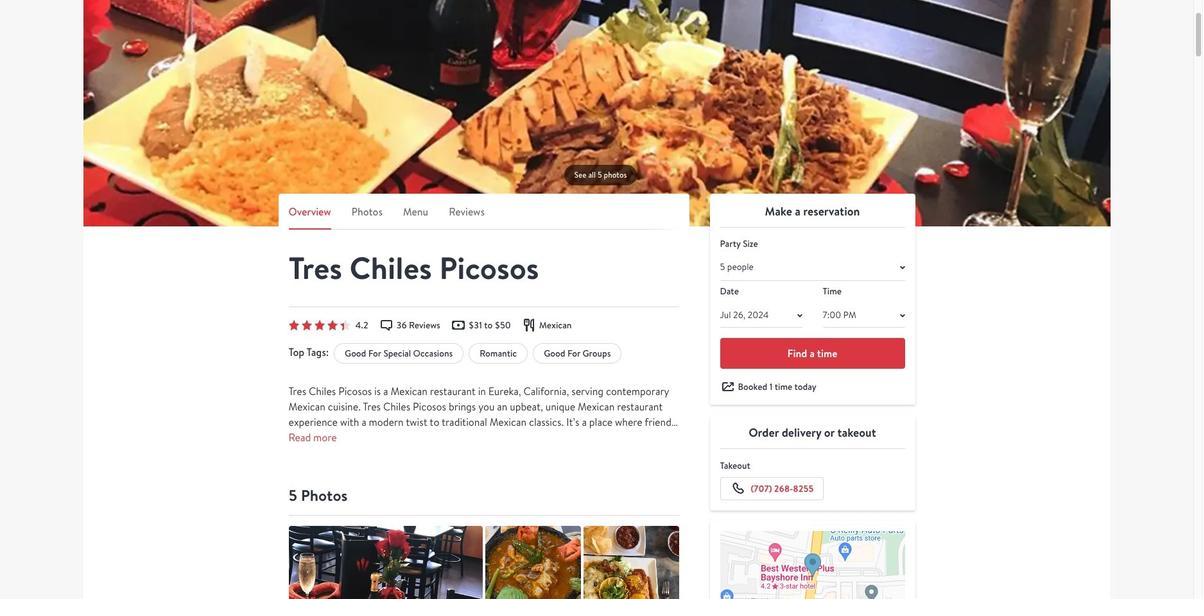 Task type: locate. For each thing, give the bounding box(es) containing it.
tab list
[[289, 204, 679, 230]]

google map for tres chiles picosos image
[[720, 532, 905, 600]]

tres chiles picosos, eureka, ca image
[[83, 0, 1110, 227], [289, 527, 482, 600], [485, 527, 581, 600], [583, 527, 679, 600]]

4.2 stars image
[[289, 320, 350, 331]]



Task type: vqa. For each thing, say whether or not it's contained in the screenshot.
4.2 stars image
yes



